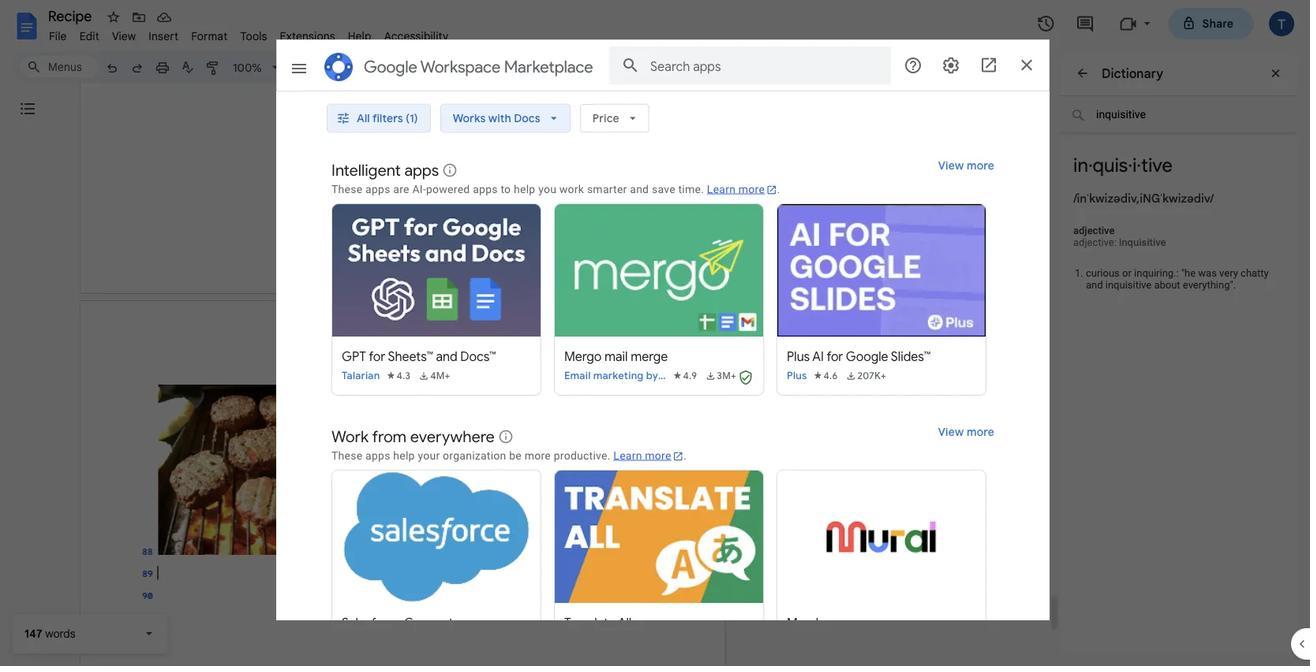 Task type: locate. For each thing, give the bounding box(es) containing it.
inˈkwizədiv,
[[1077, 191, 1140, 206]]

in·quis·i·tive application
[[0, 0, 1310, 667]]

was
[[1198, 268, 1217, 279]]

Search dictionary text field
[[1061, 96, 1296, 133]]

inquisitive inside "he was very chatty and inquisitive about everything"
[[1106, 279, 1152, 291]]

1 / from the left
[[1073, 191, 1077, 206]]

adjective:
[[1073, 237, 1117, 249]]

inquisitive right "and"
[[1106, 279, 1152, 291]]

:
[[1176, 268, 1179, 279]]

ingˈkwizədiv
[[1140, 191, 1210, 206]]

menu bar banner
[[0, 0, 1310, 667]]

/ up was
[[1210, 191, 1214, 206]]

1 vertical spatial inquisitive
[[1106, 279, 1152, 291]]

or
[[1122, 268, 1132, 279]]

inquisitive up curious or inquiring.
[[1119, 237, 1166, 249]]

menu bar
[[43, 21, 455, 47]]

Menus field
[[20, 56, 99, 78]]

/ up adjective
[[1073, 191, 1077, 206]]

inquiring.
[[1134, 268, 1176, 279]]

very
[[1219, 268, 1238, 279]]

/
[[1073, 191, 1077, 206], [1210, 191, 1214, 206]]

in·quis·i·tive
[[1073, 154, 1173, 178]]

menu bar inside menu bar banner
[[43, 21, 455, 47]]

2 / from the left
[[1210, 191, 1214, 206]]

0 horizontal spatial /
[[1073, 191, 1077, 206]]

/ inˈkwizədiv, ingˈkwizədiv /
[[1073, 191, 1214, 206]]

curious
[[1086, 268, 1120, 279]]

0 vertical spatial inquisitive
[[1119, 237, 1166, 249]]

inquisitive
[[1119, 237, 1166, 249], [1106, 279, 1152, 291]]

1 horizontal spatial /
[[1210, 191, 1214, 206]]

main toolbar
[[98, 0, 799, 612]]

dictionary results for inquisitive section
[[1061, 51, 1297, 667]]



Task type: vqa. For each thing, say whether or not it's contained in the screenshot.
the Streamline Option Group
no



Task type: describe. For each thing, give the bounding box(es) containing it.
chatty
[[1241, 268, 1269, 279]]

Rename text field
[[43, 6, 101, 25]]

and
[[1086, 279, 1103, 291]]

share. private to only me. image
[[1182, 16, 1196, 30]]

about
[[1154, 279, 1180, 291]]

curious or inquiring.
[[1086, 268, 1176, 279]]

dictionary
[[1102, 66, 1163, 81]]

"he
[[1181, 268, 1196, 279]]

.
[[1233, 279, 1236, 291]]

adjective
[[1073, 225, 1115, 237]]

everything"
[[1183, 279, 1233, 291]]

Star checkbox
[[103, 6, 125, 28]]

dictionary heading
[[1102, 64, 1163, 83]]

adjective adjective: inquisitive
[[1073, 225, 1166, 249]]

"he was very chatty and inquisitive about everything"
[[1086, 268, 1269, 291]]

inquisitive inside the adjective adjective: inquisitive
[[1119, 237, 1166, 249]]



